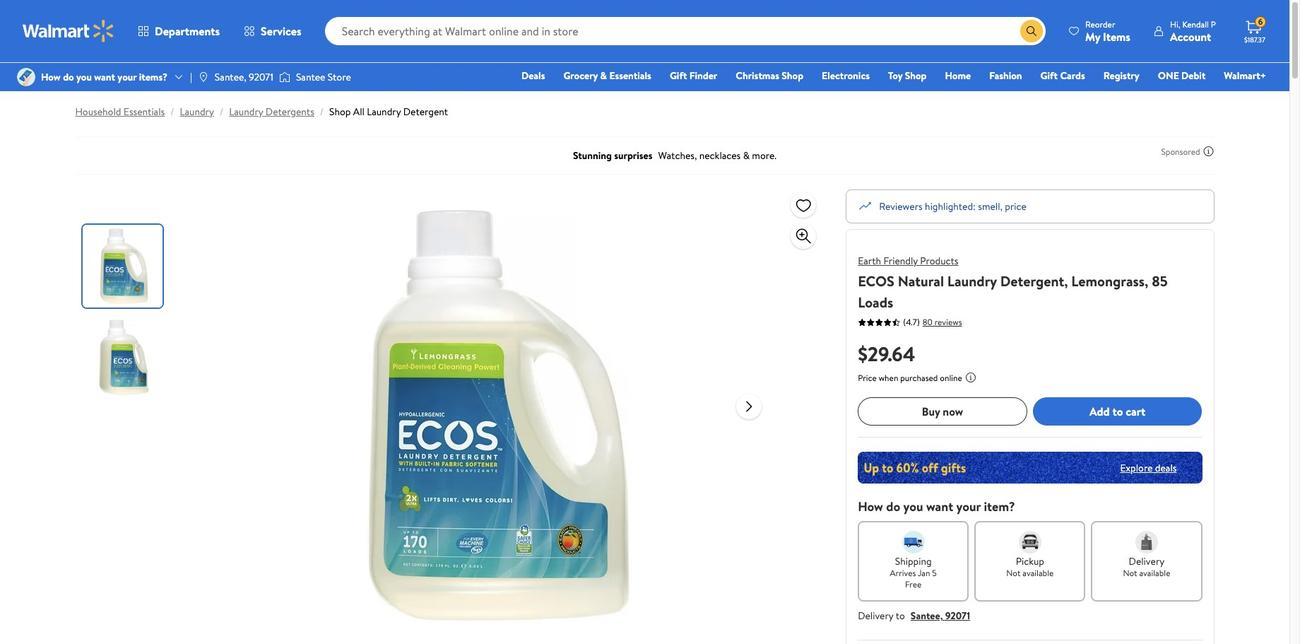 Task type: describe. For each thing, give the bounding box(es) containing it.
ecos natural laundry detergent, lemongrass, 85 loads image
[[273, 189, 726, 642]]

next media item image
[[741, 398, 758, 415]]

not for pickup
[[1007, 567, 1021, 579]]

fashion
[[990, 69, 1023, 83]]

detergents
[[266, 105, 314, 119]]

you for how do you want your item?
[[904, 498, 924, 515]]

to for add
[[1113, 404, 1124, 419]]

christmas shop link
[[730, 68, 810, 83]]

services button
[[232, 14, 314, 48]]

explore deals link
[[1115, 455, 1183, 480]]

toy shop link
[[882, 68, 933, 83]]

price
[[1005, 199, 1027, 213]]

electronics
[[822, 69, 870, 83]]

 image for how do you want your items?
[[17, 68, 35, 86]]

deals
[[1156, 461, 1177, 475]]

you for how do you want your items?
[[76, 70, 92, 84]]

want for items?
[[94, 70, 115, 84]]

fashion link
[[983, 68, 1029, 83]]

ecos
[[858, 271, 895, 291]]

my
[[1086, 29, 1101, 44]]

buy now button
[[858, 397, 1028, 426]]

earth friendly products link
[[858, 254, 959, 268]]

intent image for shipping image
[[903, 531, 925, 554]]

services
[[261, 23, 302, 39]]

0 horizontal spatial 92071
[[249, 70, 274, 84]]

deals link
[[515, 68, 552, 83]]

p
[[1212, 18, 1217, 30]]

one debit link
[[1152, 68, 1213, 83]]

grocery
[[564, 69, 598, 83]]

gift finder link
[[664, 68, 724, 83]]

gift for gift cards
[[1041, 69, 1058, 83]]

departments button
[[126, 14, 232, 48]]

2 / from the left
[[220, 105, 224, 119]]

detergent,
[[1001, 271, 1069, 291]]

walmart+
[[1225, 69, 1267, 83]]

store
[[328, 70, 351, 84]]

gift cards
[[1041, 69, 1086, 83]]

electronics link
[[816, 68, 877, 83]]

how do you want your items?
[[41, 70, 168, 84]]

debit
[[1182, 69, 1206, 83]]

hi, kendall p account
[[1171, 18, 1217, 44]]

your for items?
[[118, 70, 137, 84]]

registry
[[1104, 69, 1140, 83]]

1 vertical spatial santee,
[[911, 609, 943, 623]]

6
[[1259, 16, 1263, 28]]

buy
[[922, 404, 941, 419]]

when
[[879, 372, 899, 384]]

items?
[[139, 70, 168, 84]]

earth
[[858, 254, 882, 268]]

account
[[1171, 29, 1212, 44]]

1 / from the left
[[171, 105, 174, 119]]

earth friendly products ecos natural laundry detergent, lemongrass, 85 loads
[[858, 254, 1168, 312]]

laundry inside the earth friendly products ecos natural laundry detergent, lemongrass, 85 loads
[[948, 271, 997, 291]]

toy
[[889, 69, 903, 83]]

want for item?
[[927, 498, 954, 515]]

$187.37
[[1245, 35, 1266, 45]]

laundry link
[[180, 105, 214, 119]]

explore deals
[[1121, 461, 1177, 475]]

 image for santee store
[[279, 70, 290, 84]]

registry link
[[1098, 68, 1146, 83]]

ad disclaimer and feedback image
[[1204, 146, 1215, 157]]

lemongrass,
[[1072, 271, 1149, 291]]

85
[[1152, 271, 1168, 291]]

ecos natural laundry detergent, lemongrass, 85 loads - image 1 of 2 image
[[82, 225, 165, 308]]

5
[[933, 567, 937, 579]]

highlighted:
[[925, 199, 976, 213]]

all
[[353, 105, 365, 119]]

3 / from the left
[[320, 105, 324, 119]]

price when purchased online
[[858, 372, 963, 384]]

80 reviews link
[[920, 316, 963, 328]]

&
[[601, 69, 607, 83]]

santee
[[296, 70, 326, 84]]

cards
[[1061, 69, 1086, 83]]

hi,
[[1171, 18, 1181, 30]]

arrives
[[890, 567, 917, 579]]

reviewers
[[880, 199, 923, 213]]

walmart+ link
[[1218, 68, 1273, 83]]

to for delivery
[[896, 609, 905, 623]]

up to sixty percent off deals. shop now. image
[[858, 452, 1203, 484]]

one debit
[[1158, 69, 1206, 83]]

purchased
[[901, 372, 938, 384]]

zoom image modal image
[[795, 228, 812, 245]]

how do you want your item?
[[858, 498, 1016, 515]]

natural
[[898, 271, 945, 291]]

toy shop
[[889, 69, 927, 83]]

legal information image
[[966, 372, 977, 383]]

0 horizontal spatial shop
[[329, 105, 351, 119]]

shipping
[[896, 554, 932, 568]]

pickup not available
[[1007, 554, 1054, 579]]

not for delivery
[[1124, 567, 1138, 579]]

online
[[940, 372, 963, 384]]

sponsored
[[1162, 145, 1201, 157]]

friendly
[[884, 254, 918, 268]]

0 vertical spatial essentials
[[610, 69, 652, 83]]

reorder
[[1086, 18, 1116, 30]]

do for how do you want your items?
[[63, 70, 74, 84]]

smell,
[[979, 199, 1003, 213]]



Task type: locate. For each thing, give the bounding box(es) containing it.
detergent
[[403, 105, 448, 119]]

/
[[171, 105, 174, 119], [220, 105, 224, 119], [320, 105, 324, 119]]

1 not from the left
[[1007, 567, 1021, 579]]

92071
[[249, 70, 274, 84], [946, 609, 971, 623]]

available for delivery
[[1140, 567, 1171, 579]]

shop for toy shop
[[905, 69, 927, 83]]

0 vertical spatial delivery
[[1129, 554, 1165, 568]]

0 horizontal spatial gift
[[670, 69, 687, 83]]

0 vertical spatial to
[[1113, 404, 1124, 419]]

(4.7)
[[904, 316, 920, 328]]

Search search field
[[325, 17, 1046, 45]]

your for item?
[[957, 498, 981, 515]]

laundry down santee, 92071
[[229, 105, 263, 119]]

add
[[1090, 404, 1110, 419]]

you up household
[[76, 70, 92, 84]]

buy now
[[922, 404, 964, 419]]

to inside button
[[1113, 404, 1124, 419]]

shop right christmas
[[782, 69, 804, 83]]

delivery to santee, 92071
[[858, 609, 971, 623]]

1 vertical spatial 92071
[[946, 609, 971, 623]]

santee store
[[296, 70, 351, 84]]

2 not from the left
[[1124, 567, 1138, 579]]

you up intent image for shipping
[[904, 498, 924, 515]]

now
[[943, 404, 964, 419]]

intent image for pickup image
[[1019, 531, 1042, 554]]

items
[[1104, 29, 1131, 44]]

to
[[1113, 404, 1124, 419], [896, 609, 905, 623]]

1 horizontal spatial  image
[[279, 70, 290, 84]]

0 vertical spatial want
[[94, 70, 115, 84]]

1 vertical spatial essentials
[[124, 105, 165, 119]]

0 horizontal spatial do
[[63, 70, 74, 84]]

 image
[[198, 71, 209, 83]]

shop right the toy
[[905, 69, 927, 83]]

laundry detergents link
[[229, 105, 314, 119]]

want left item?
[[927, 498, 954, 515]]

available down intent image for delivery
[[1140, 567, 1171, 579]]

1 horizontal spatial shop
[[782, 69, 804, 83]]

0 horizontal spatial available
[[1023, 567, 1054, 579]]

1 horizontal spatial your
[[957, 498, 981, 515]]

0 horizontal spatial how
[[41, 70, 61, 84]]

santee, down free
[[911, 609, 943, 623]]

0 vertical spatial do
[[63, 70, 74, 84]]

/ right laundry link
[[220, 105, 224, 119]]

1 vertical spatial want
[[927, 498, 954, 515]]

ecos natural laundry detergent, lemongrass, 85 loads - image 2 of 2 image
[[82, 316, 165, 399]]

delivery down arrives
[[858, 609, 894, 623]]

item?
[[984, 498, 1016, 515]]

essentials down items?
[[124, 105, 165, 119]]

reviewers highlighted: smell, price
[[880, 199, 1027, 213]]

laundry down products
[[948, 271, 997, 291]]

how for how do you want your items?
[[41, 70, 61, 84]]

1 horizontal spatial gift
[[1041, 69, 1058, 83]]

not down intent image for delivery
[[1124, 567, 1138, 579]]

0 horizontal spatial essentials
[[124, 105, 165, 119]]

not
[[1007, 567, 1021, 579], [1124, 567, 1138, 579]]

0 horizontal spatial not
[[1007, 567, 1021, 579]]

walmart image
[[23, 20, 115, 42]]

1 horizontal spatial to
[[1113, 404, 1124, 419]]

household essentials link
[[75, 105, 165, 119]]

1 horizontal spatial not
[[1124, 567, 1138, 579]]

$29.64
[[858, 340, 916, 368]]

christmas
[[736, 69, 780, 83]]

|
[[190, 70, 192, 84]]

available
[[1023, 567, 1054, 579], [1140, 567, 1171, 579]]

reviews
[[935, 316, 963, 328]]

 image
[[17, 68, 35, 86], [279, 70, 290, 84]]

reorder my items
[[1086, 18, 1131, 44]]

free
[[906, 578, 922, 590]]

available inside delivery not available
[[1140, 567, 1171, 579]]

/ right detergents
[[320, 105, 324, 119]]

0 horizontal spatial you
[[76, 70, 92, 84]]

shop all laundry detergent link
[[329, 105, 448, 119]]

do down walmart image
[[63, 70, 74, 84]]

2 available from the left
[[1140, 567, 1171, 579]]

delivery inside delivery not available
[[1129, 554, 1165, 568]]

add to favorites list, ecos natural laundry detergent, lemongrass, 85 loads image
[[795, 196, 812, 214]]

0 horizontal spatial /
[[171, 105, 174, 119]]

santee, 92071 button
[[911, 609, 971, 623]]

0 horizontal spatial  image
[[17, 68, 35, 86]]

1 vertical spatial delivery
[[858, 609, 894, 623]]

0 horizontal spatial your
[[118, 70, 137, 84]]

available inside pickup not available
[[1023, 567, 1054, 579]]

household essentials / laundry / laundry detergents / shop all laundry detergent
[[75, 105, 448, 119]]

do up shipping
[[887, 498, 901, 515]]

explore
[[1121, 461, 1153, 475]]

your left item?
[[957, 498, 981, 515]]

laundry down |
[[180, 105, 214, 119]]

to left santee, 92071 button
[[896, 609, 905, 623]]

0 horizontal spatial want
[[94, 70, 115, 84]]

not down intent image for pickup
[[1007, 567, 1021, 579]]

to left cart
[[1113, 404, 1124, 419]]

kendall
[[1183, 18, 1210, 30]]

0 horizontal spatial to
[[896, 609, 905, 623]]

not inside pickup not available
[[1007, 567, 1021, 579]]

(4.7) 80 reviews
[[904, 316, 963, 328]]

1 horizontal spatial delivery
[[1129, 554, 1165, 568]]

home link
[[939, 68, 978, 83]]

add to cart button
[[1033, 397, 1203, 426]]

search icon image
[[1026, 25, 1038, 37]]

essentials
[[610, 69, 652, 83], [124, 105, 165, 119]]

Walmart Site-Wide search field
[[325, 17, 1046, 45]]

your
[[118, 70, 137, 84], [957, 498, 981, 515]]

do
[[63, 70, 74, 84], [887, 498, 901, 515]]

intent image for delivery image
[[1136, 531, 1159, 554]]

deals
[[522, 69, 545, 83]]

how
[[41, 70, 61, 84], [858, 498, 884, 515]]

products
[[921, 254, 959, 268]]

home
[[945, 69, 971, 83]]

essentials right &
[[610, 69, 652, 83]]

gift left cards at the right top of page
[[1041, 69, 1058, 83]]

gift left 'finder'
[[670, 69, 687, 83]]

0 vertical spatial you
[[76, 70, 92, 84]]

you
[[76, 70, 92, 84], [904, 498, 924, 515]]

1 horizontal spatial 92071
[[946, 609, 971, 623]]

household
[[75, 105, 121, 119]]

1 vertical spatial do
[[887, 498, 901, 515]]

0 horizontal spatial delivery
[[858, 609, 894, 623]]

/ left laundry link
[[171, 105, 174, 119]]

0 vertical spatial your
[[118, 70, 137, 84]]

1 vertical spatial how
[[858, 498, 884, 515]]

pickup
[[1016, 554, 1045, 568]]

1 horizontal spatial want
[[927, 498, 954, 515]]

santee, right |
[[215, 70, 247, 84]]

laundry right "all" at left
[[367, 105, 401, 119]]

shop for christmas shop
[[782, 69, 804, 83]]

grocery & essentials
[[564, 69, 652, 83]]

1 horizontal spatial /
[[220, 105, 224, 119]]

2 horizontal spatial /
[[320, 105, 324, 119]]

gift for gift finder
[[670, 69, 687, 83]]

1 horizontal spatial available
[[1140, 567, 1171, 579]]

1 horizontal spatial do
[[887, 498, 901, 515]]

delivery for not
[[1129, 554, 1165, 568]]

0 vertical spatial how
[[41, 70, 61, 84]]

cart
[[1126, 404, 1146, 419]]

1 vertical spatial to
[[896, 609, 905, 623]]

delivery down intent image for delivery
[[1129, 554, 1165, 568]]

your left items?
[[118, 70, 137, 84]]

1 vertical spatial your
[[957, 498, 981, 515]]

jan
[[918, 567, 931, 579]]

want up household
[[94, 70, 115, 84]]

0 horizontal spatial santee,
[[215, 70, 247, 84]]

do for how do you want your item?
[[887, 498, 901, 515]]

departments
[[155, 23, 220, 39]]

available down intent image for pickup
[[1023, 567, 1054, 579]]

how for how do you want your item?
[[858, 498, 884, 515]]

loads
[[858, 293, 894, 312]]

2 gift from the left
[[1041, 69, 1058, 83]]

christmas shop
[[736, 69, 804, 83]]

1 horizontal spatial santee,
[[911, 609, 943, 623]]

80
[[923, 316, 933, 328]]

0 vertical spatial santee,
[[215, 70, 247, 84]]

1 horizontal spatial you
[[904, 498, 924, 515]]

shop left "all" at left
[[329, 105, 351, 119]]

 image down walmart image
[[17, 68, 35, 86]]

available for pickup
[[1023, 567, 1054, 579]]

santee,
[[215, 70, 247, 84], [911, 609, 943, 623]]

1 horizontal spatial how
[[858, 498, 884, 515]]

shipping arrives jan 5 free
[[890, 554, 937, 590]]

 image left santee
[[279, 70, 290, 84]]

2 horizontal spatial shop
[[905, 69, 927, 83]]

add to cart
[[1090, 404, 1146, 419]]

price
[[858, 372, 877, 384]]

one
[[1158, 69, 1180, 83]]

1 available from the left
[[1023, 567, 1054, 579]]

1 vertical spatial you
[[904, 498, 924, 515]]

finder
[[690, 69, 718, 83]]

gift cards link
[[1035, 68, 1092, 83]]

grocery & essentials link
[[557, 68, 658, 83]]

1 horizontal spatial essentials
[[610, 69, 652, 83]]

delivery for to
[[858, 609, 894, 623]]

1 gift from the left
[[670, 69, 687, 83]]

not inside delivery not available
[[1124, 567, 1138, 579]]

0 vertical spatial 92071
[[249, 70, 274, 84]]

gift finder
[[670, 69, 718, 83]]



Task type: vqa. For each thing, say whether or not it's contained in the screenshot.
In-store
no



